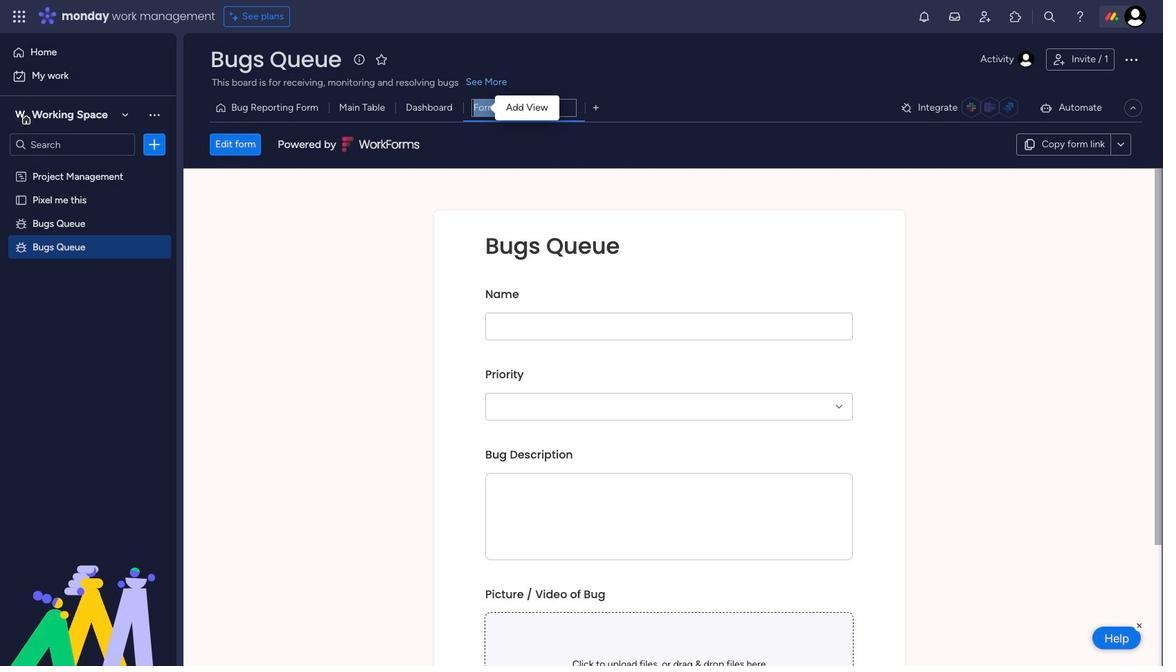 Task type: describe. For each thing, give the bounding box(es) containing it.
help image
[[1073, 10, 1087, 24]]

1 group from the top
[[485, 277, 853, 357]]

notifications image
[[917, 10, 931, 24]]

lottie animation image
[[0, 527, 177, 667]]

name text field
[[485, 313, 853, 340]]

2 group from the top
[[485, 357, 853, 437]]

add to favorites image
[[375, 52, 389, 66]]

workspace options image
[[147, 108, 161, 122]]

add view image
[[593, 103, 599, 113]]

board activity image
[[1018, 51, 1034, 68]]

see plans image
[[230, 9, 242, 24]]

1 vertical spatial option
[[8, 65, 168, 87]]



Task type: vqa. For each thing, say whether or not it's contained in the screenshot.
3 button
no



Task type: locate. For each thing, give the bounding box(es) containing it.
None text field
[[485, 473, 853, 560]]

workforms logo image
[[342, 134, 420, 156]]

group
[[485, 277, 853, 357], [485, 357, 853, 437], [485, 437, 853, 577], [485, 577, 853, 667]]

None field
[[207, 45, 345, 74], [471, 99, 577, 117], [207, 45, 345, 74], [471, 99, 577, 117]]

list box
[[0, 162, 177, 446]]

options image
[[1123, 51, 1140, 68]]

3 group from the top
[[485, 437, 853, 577]]

lottie animation element
[[0, 527, 177, 667]]

collapse board header image
[[1128, 102, 1139, 114]]

bob builder image
[[1124, 6, 1147, 28]]

select product image
[[12, 10, 26, 24]]

4 group from the top
[[485, 577, 853, 667]]

show board description image
[[351, 53, 368, 66]]

search everything image
[[1043, 10, 1057, 24]]

option
[[8, 42, 168, 64], [8, 65, 168, 87], [0, 164, 177, 167]]

workspace image
[[13, 107, 27, 123]]

monday marketplace image
[[1009, 10, 1023, 24]]

Search in workspace field
[[29, 137, 116, 153]]

2 vertical spatial option
[[0, 164, 177, 167]]

workspace selection element
[[13, 107, 110, 125]]

invite members image
[[978, 10, 992, 24]]

form form
[[183, 169, 1162, 667]]

options image
[[147, 138, 161, 152]]

public board image
[[15, 193, 28, 206]]

update feed image
[[948, 10, 962, 24]]

0 vertical spatial option
[[8, 42, 168, 64]]



